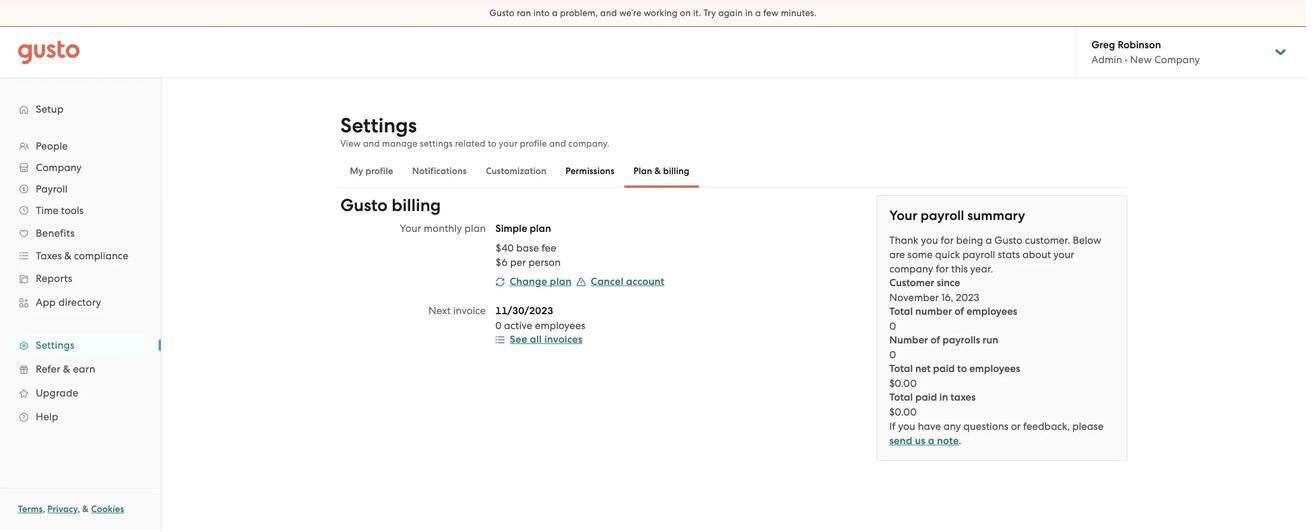 Task type: locate. For each thing, give the bounding box(es) containing it.
1 horizontal spatial you
[[921, 234, 939, 246]]

1 vertical spatial in
[[940, 391, 949, 404]]

1 horizontal spatial ,
[[78, 504, 80, 515]]

view
[[341, 138, 361, 149]]

questions
[[964, 420, 1009, 432]]

plan
[[465, 222, 486, 234], [530, 222, 551, 235], [550, 276, 572, 288]]

1 horizontal spatial list
[[496, 241, 765, 270]]

0 vertical spatial gusto
[[490, 8, 515, 18]]

$0.00 up if
[[890, 406, 917, 418]]

to inside thank you for being a gusto customer. below are some quick payroll stats about your company for this year. customer since november 16, 2023 total number of employees 0 number of payrolls run 0 total net paid to employees $0.00 total paid in taxes $0.00 if you have any questions or feedback, please send us a note .
[[958, 363, 967, 375]]

notifications
[[412, 166, 467, 177]]

0 vertical spatial settings
[[341, 113, 417, 138]]

and right view
[[363, 138, 380, 149]]

payroll
[[36, 183, 68, 195]]

base
[[516, 242, 539, 254]]

new
[[1131, 54, 1152, 66]]

payroll
[[921, 208, 965, 224], [963, 249, 996, 261]]

a right us in the bottom of the page
[[928, 435, 935, 447]]

0 vertical spatial you
[[921, 234, 939, 246]]

plan & billing button
[[624, 157, 699, 185]]

of down "2023"
[[955, 305, 965, 318]]

, left cookies at bottom
[[78, 504, 80, 515]]

company down people
[[36, 162, 82, 174]]

see all invoices link
[[496, 333, 765, 347]]

1 vertical spatial your
[[1054, 249, 1075, 261]]

manage
[[382, 138, 418, 149]]

billing up monthly
[[392, 195, 441, 216]]

terms
[[18, 504, 43, 515]]

plan for change
[[550, 276, 572, 288]]

list
[[0, 135, 161, 429], [496, 241, 765, 270], [890, 276, 1115, 419]]

reports link
[[12, 268, 149, 289]]

profile up the customization button
[[520, 138, 547, 149]]

1 horizontal spatial your
[[1054, 249, 1075, 261]]

your up thank
[[890, 208, 918, 224]]

0 vertical spatial company
[[1155, 54, 1201, 66]]

in left taxes
[[940, 391, 949, 404]]

0 vertical spatial of
[[955, 305, 965, 318]]

list for your monthly plan
[[496, 241, 765, 270]]

employees up invoices
[[535, 320, 586, 332]]

profile inside settings view and manage settings related to your profile and company.
[[520, 138, 547, 149]]

company.
[[569, 138, 610, 149]]

0 horizontal spatial ,
[[43, 504, 45, 515]]

profile right my
[[366, 166, 393, 177]]

0 horizontal spatial you
[[899, 420, 916, 432]]

your
[[890, 208, 918, 224], [400, 222, 421, 234]]

1 vertical spatial payroll
[[963, 249, 996, 261]]

2 vertical spatial gusto
[[995, 234, 1023, 246]]

employees
[[967, 305, 1018, 318], [535, 320, 586, 332], [970, 363, 1021, 375]]

greg
[[1092, 39, 1116, 51]]

you right if
[[899, 420, 916, 432]]

benefits link
[[12, 222, 149, 244]]

my profile
[[350, 166, 393, 177]]

your down gusto billing
[[400, 222, 421, 234]]

privacy link
[[47, 504, 78, 515]]

1 vertical spatial company
[[36, 162, 82, 174]]

terms , privacy , & cookies
[[18, 504, 124, 515]]

0 vertical spatial to
[[488, 138, 497, 149]]

settings up refer
[[36, 339, 74, 351]]

invoice
[[453, 305, 486, 317]]

0 horizontal spatial billing
[[392, 195, 441, 216]]

0 vertical spatial $0.00
[[890, 378, 917, 389]]

gusto for gusto ran into a problem, and we're working on it. try again in a few minutes.
[[490, 8, 515, 18]]

settings inside 'link'
[[36, 339, 74, 351]]

of left payrolls
[[931, 334, 941, 347]]

your up the customization button
[[499, 138, 518, 149]]

11/30/2023
[[496, 305, 554, 317]]

0 vertical spatial profile
[[520, 138, 547, 149]]

payrolls
[[943, 334, 981, 347]]

1 vertical spatial employees
[[535, 320, 586, 332]]

0 horizontal spatial to
[[488, 138, 497, 149]]

customer
[[890, 277, 935, 289]]

0 horizontal spatial your
[[499, 138, 518, 149]]

number
[[916, 305, 953, 318]]

being
[[957, 234, 984, 246]]

customization button
[[476, 157, 556, 185]]

account
[[626, 276, 665, 288]]

change plan
[[510, 276, 572, 288]]

person
[[529, 256, 561, 268]]

0 horizontal spatial settings
[[36, 339, 74, 351]]

billing right plan
[[664, 166, 690, 177]]

$40
[[496, 242, 514, 254]]

for down quick
[[936, 263, 949, 275]]

problem,
[[560, 8, 598, 18]]

paid right net
[[933, 363, 955, 375]]

2 horizontal spatial list
[[890, 276, 1115, 419]]

company right new
[[1155, 54, 1201, 66]]

0 vertical spatial total
[[890, 305, 913, 318]]

gusto ran into a problem, and we're working on it. try again in a few minutes.
[[490, 8, 817, 18]]

0 horizontal spatial in
[[746, 8, 753, 18]]

0 down number
[[890, 349, 897, 361]]

compliance
[[74, 250, 128, 262]]

0 horizontal spatial company
[[36, 162, 82, 174]]

and
[[600, 8, 617, 18], [363, 138, 380, 149], [550, 138, 566, 149]]

gusto up stats
[[995, 234, 1023, 246]]

1 vertical spatial gusto
[[341, 195, 388, 216]]

,
[[43, 504, 45, 515], [78, 504, 80, 515]]

0
[[496, 320, 502, 332], [890, 320, 897, 332], [890, 349, 897, 361]]

1 horizontal spatial in
[[940, 391, 949, 404]]

& right taxes
[[64, 250, 72, 262]]

0 horizontal spatial of
[[931, 334, 941, 347]]

payroll up being
[[921, 208, 965, 224]]

admin
[[1092, 54, 1123, 66]]

terms link
[[18, 504, 43, 515]]

0 horizontal spatial your
[[400, 222, 421, 234]]

0 horizontal spatial profile
[[366, 166, 393, 177]]

total up if
[[890, 391, 913, 404]]

to down payrolls
[[958, 363, 967, 375]]

in inside thank you for being a gusto customer. below are some quick payroll stats about your company for this year. customer since november 16, 2023 total number of employees 0 number of payrolls run 0 total net paid to employees $0.00 total paid in taxes $0.00 if you have any questions or feedback, please send us a note .
[[940, 391, 949, 404]]

and left company.
[[550, 138, 566, 149]]

us
[[915, 435, 926, 447]]

cancel account
[[591, 276, 665, 288]]

employees down "2023"
[[967, 305, 1018, 318]]

taxes & compliance
[[36, 250, 128, 262]]

gusto left the ran
[[490, 8, 515, 18]]

0 horizontal spatial list
[[0, 135, 161, 429]]

paid down net
[[916, 391, 938, 404]]

you up some
[[921, 234, 939, 246]]

next
[[429, 305, 451, 317]]

list containing customer since
[[890, 276, 1115, 419]]

year.
[[971, 263, 994, 275]]

app
[[36, 296, 56, 308]]

1 vertical spatial total
[[890, 363, 913, 375]]

to right 'related'
[[488, 138, 497, 149]]

& inside button
[[655, 166, 661, 177]]

your payroll summary
[[890, 208, 1026, 224]]

1 horizontal spatial settings
[[341, 113, 417, 138]]

2 horizontal spatial gusto
[[995, 234, 1023, 246]]

settings inside settings view and manage settings related to your profile and company.
[[341, 113, 417, 138]]

16,
[[942, 292, 954, 304]]

1 horizontal spatial profile
[[520, 138, 547, 149]]

refer
[[36, 363, 60, 375]]

robinson
[[1118, 39, 1162, 51]]

1 vertical spatial to
[[958, 363, 967, 375]]

profile
[[520, 138, 547, 149], [366, 166, 393, 177]]

& left earn
[[63, 363, 70, 375]]

in right the again at the top
[[746, 8, 753, 18]]

plan for simple
[[530, 222, 551, 235]]

if
[[890, 420, 896, 432]]

2 $0.00 from the top
[[890, 406, 917, 418]]

0 vertical spatial billing
[[664, 166, 690, 177]]

1 horizontal spatial gusto
[[490, 8, 515, 18]]

cookies
[[91, 504, 124, 515]]

plan right monthly
[[465, 222, 486, 234]]

cookies button
[[91, 502, 124, 516]]

1 vertical spatial of
[[931, 334, 941, 347]]

1 vertical spatial billing
[[392, 195, 441, 216]]

2 horizontal spatial and
[[600, 8, 617, 18]]

quick
[[936, 249, 961, 261]]

your down customer.
[[1054, 249, 1075, 261]]

plan up the 'fee'
[[530, 222, 551, 235]]

your for your payroll summary
[[890, 208, 918, 224]]

change
[[510, 276, 548, 288]]

0 left active
[[496, 320, 502, 332]]

0 vertical spatial paid
[[933, 363, 955, 375]]

& inside 'link'
[[63, 363, 70, 375]]

plan down person
[[550, 276, 572, 288]]

note
[[937, 435, 959, 447]]

for
[[941, 234, 954, 246], [936, 263, 949, 275]]

1 , from the left
[[43, 504, 45, 515]]

$0.00 down net
[[890, 378, 917, 389]]

& left cookies at bottom
[[82, 504, 89, 515]]

0 horizontal spatial gusto
[[341, 195, 388, 216]]

0 vertical spatial your
[[499, 138, 518, 149]]

app directory
[[36, 296, 101, 308]]

& for billing
[[655, 166, 661, 177]]

total left net
[[890, 363, 913, 375]]

2 vertical spatial total
[[890, 391, 913, 404]]

and left we're
[[600, 8, 617, 18]]

greg robinson admin • new company
[[1092, 39, 1201, 66]]

1 horizontal spatial billing
[[664, 166, 690, 177]]

for up quick
[[941, 234, 954, 246]]

list containing $40 base fee
[[496, 241, 765, 270]]

your inside thank you for being a gusto customer. below are some quick payroll stats about your company for this year. customer since november 16, 2023 total number of employees 0 number of payrolls run 0 total net paid to employees $0.00 total paid in taxes $0.00 if you have any questions or feedback, please send us a note .
[[1054, 249, 1075, 261]]

1 horizontal spatial company
[[1155, 54, 1201, 66]]

settings up manage
[[341, 113, 417, 138]]

1 horizontal spatial to
[[958, 363, 967, 375]]

total down "november"
[[890, 305, 913, 318]]

invoices
[[545, 333, 583, 346]]

it.
[[693, 8, 702, 18]]

of
[[955, 305, 965, 318], [931, 334, 941, 347]]

1 vertical spatial settings
[[36, 339, 74, 351]]

payroll up year.
[[963, 249, 996, 261]]

& right plan
[[655, 166, 661, 177]]

settings link
[[12, 335, 149, 356]]

benefits
[[36, 227, 75, 239]]

a left few
[[756, 8, 761, 18]]

gusto down my
[[341, 195, 388, 216]]

1 horizontal spatial your
[[890, 208, 918, 224]]

privacy
[[47, 504, 78, 515]]

1 vertical spatial $0.00
[[890, 406, 917, 418]]

employees down run
[[970, 363, 1021, 375]]

& for earn
[[63, 363, 70, 375]]

& inside dropdown button
[[64, 250, 72, 262]]

gusto navigation element
[[0, 78, 161, 448]]

total
[[890, 305, 913, 318], [890, 363, 913, 375], [890, 391, 913, 404]]

billing
[[664, 166, 690, 177], [392, 195, 441, 216]]

stats
[[998, 249, 1021, 261]]

, left privacy 'link'
[[43, 504, 45, 515]]

.
[[959, 435, 962, 447]]

1 vertical spatial profile
[[366, 166, 393, 177]]

1 horizontal spatial of
[[955, 305, 965, 318]]



Task type: vqa. For each thing, say whether or not it's contained in the screenshot.
Recommendations Recommendations
no



Task type: describe. For each thing, give the bounding box(es) containing it.
payroll inside thank you for being a gusto customer. below are some quick payroll stats about your company for this year. customer since november 16, 2023 total number of employees 0 number of payrolls run 0 total net paid to employees $0.00 total paid in taxes $0.00 if you have any questions or feedback, please send us a note .
[[963, 249, 996, 261]]

plan
[[634, 166, 653, 177]]

•
[[1125, 54, 1128, 66]]

into
[[534, 8, 550, 18]]

a right into at the top of page
[[552, 8, 558, 18]]

payroll button
[[12, 178, 149, 200]]

feedback,
[[1024, 420, 1070, 432]]

0 vertical spatial payroll
[[921, 208, 965, 224]]

people button
[[12, 135, 149, 157]]

upgrade link
[[12, 382, 149, 404]]

my
[[350, 166, 363, 177]]

customer.
[[1026, 234, 1071, 246]]

11/30/2023 0 active employees
[[496, 305, 586, 332]]

billing inside button
[[664, 166, 690, 177]]

few
[[764, 8, 779, 18]]

see all invoices
[[510, 333, 583, 346]]

some
[[908, 249, 933, 261]]

below
[[1073, 234, 1102, 246]]

2 vertical spatial employees
[[970, 363, 1021, 375]]

home image
[[18, 40, 80, 64]]

setup
[[36, 103, 64, 115]]

this
[[952, 263, 968, 275]]

taxes
[[951, 391, 976, 404]]

gusto for gusto billing
[[341, 195, 388, 216]]

have
[[918, 420, 941, 432]]

2023
[[956, 292, 980, 304]]

monthly
[[424, 222, 462, 234]]

1 $0.00 from the top
[[890, 378, 917, 389]]

3 total from the top
[[890, 391, 913, 404]]

settings
[[420, 138, 453, 149]]

0 up number
[[890, 320, 897, 332]]

we're
[[620, 8, 642, 18]]

run
[[983, 334, 999, 347]]

setup link
[[12, 98, 149, 120]]

people
[[36, 140, 68, 152]]

1 vertical spatial paid
[[916, 391, 938, 404]]

help
[[36, 411, 58, 423]]

any
[[944, 420, 961, 432]]

0 inside 11/30/2023 0 active employees
[[496, 320, 502, 332]]

employees inside 11/30/2023 0 active employees
[[535, 320, 586, 332]]

help link
[[12, 406, 149, 428]]

gusto inside thank you for being a gusto customer. below are some quick payroll stats about your company for this year. customer since november 16, 2023 total number of employees 0 number of payrolls run 0 total net paid to employees $0.00 total paid in taxes $0.00 if you have any questions or feedback, please send us a note .
[[995, 234, 1023, 246]]

0 vertical spatial for
[[941, 234, 954, 246]]

11/30/2023 list
[[496, 304, 765, 333]]

thank you for being a gusto customer. below are some quick payroll stats about your company for this year. customer since november 16, 2023 total number of employees 0 number of payrolls run 0 total net paid to employees $0.00 total paid in taxes $0.00 if you have any questions or feedback, please send us a note .
[[890, 234, 1104, 447]]

refer & earn
[[36, 363, 95, 375]]

active
[[504, 320, 533, 332]]

profile inside button
[[366, 166, 393, 177]]

change plan link
[[496, 276, 572, 288]]

reports
[[36, 273, 72, 284]]

ran
[[517, 8, 531, 18]]

per
[[510, 256, 526, 268]]

settings view and manage settings related to your profile and company.
[[341, 113, 610, 149]]

permissions
[[566, 166, 615, 177]]

1 total from the top
[[890, 305, 913, 318]]

settings for settings view and manage settings related to your profile and company.
[[341, 113, 417, 138]]

try
[[704, 8, 716, 18]]

app directory link
[[12, 292, 149, 313]]

taxes
[[36, 250, 62, 262]]

summary
[[968, 208, 1026, 224]]

your monthly plan
[[400, 222, 486, 234]]

refer & earn link
[[12, 358, 149, 380]]

simple
[[496, 222, 528, 235]]

settings tabs tab list
[[341, 154, 1128, 188]]

0 vertical spatial employees
[[967, 305, 1018, 318]]

all
[[530, 333, 542, 346]]

2 total from the top
[[890, 363, 913, 375]]

about
[[1023, 249, 1052, 261]]

list for your payroll summary
[[890, 276, 1115, 419]]

0 vertical spatial in
[[746, 8, 753, 18]]

1 horizontal spatial and
[[550, 138, 566, 149]]

simple plan
[[496, 222, 551, 235]]

on
[[680, 8, 691, 18]]

are
[[890, 249, 905, 261]]

gusto billing
[[341, 195, 441, 216]]

company button
[[12, 157, 149, 178]]

upgrade
[[36, 387, 78, 399]]

taxes & compliance button
[[12, 245, 149, 267]]

plan & billing
[[634, 166, 690, 177]]

2 , from the left
[[78, 504, 80, 515]]

permissions button
[[556, 157, 624, 185]]

my profile button
[[341, 157, 403, 185]]

list containing people
[[0, 135, 161, 429]]

number
[[890, 334, 929, 347]]

$40 base fee $6 per person
[[496, 242, 561, 268]]

a right being
[[986, 234, 993, 246]]

your inside settings view and manage settings related to your profile and company.
[[499, 138, 518, 149]]

or
[[1011, 420, 1021, 432]]

send
[[890, 435, 913, 447]]

0 horizontal spatial and
[[363, 138, 380, 149]]

1 vertical spatial you
[[899, 420, 916, 432]]

see
[[510, 333, 528, 346]]

& for compliance
[[64, 250, 72, 262]]

company inside greg robinson admin • new company
[[1155, 54, 1201, 66]]

to inside settings view and manage settings related to your profile and company.
[[488, 138, 497, 149]]

since
[[937, 277, 961, 289]]

settings for settings
[[36, 339, 74, 351]]

your for your monthly plan
[[400, 222, 421, 234]]

company inside dropdown button
[[36, 162, 82, 174]]

1 vertical spatial for
[[936, 263, 949, 275]]

company
[[890, 263, 934, 275]]

cancel account link
[[577, 276, 665, 288]]



